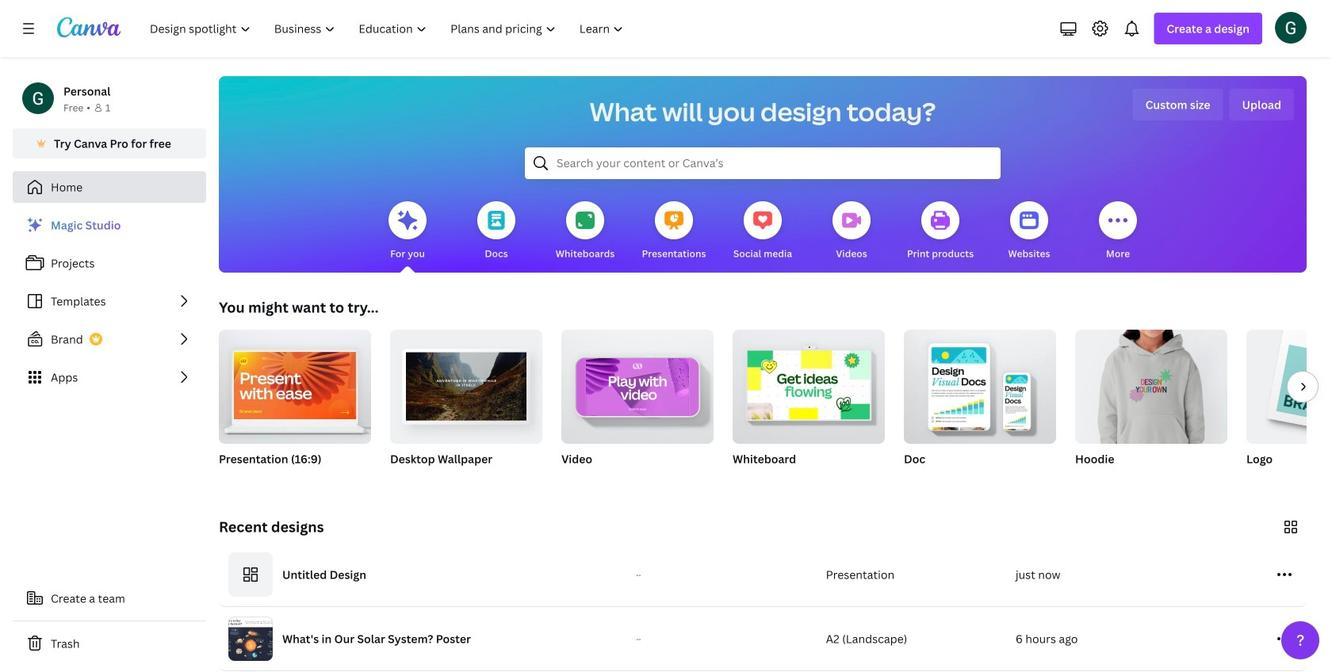 Task type: vqa. For each thing, say whether or not it's contained in the screenshot.
the bottom Team 1 element
no



Task type: locate. For each thing, give the bounding box(es) containing it.
None search field
[[525, 147, 1001, 179]]

group
[[219, 324, 371, 487], [219, 324, 371, 444], [390, 324, 542, 487], [390, 324, 542, 444], [561, 324, 714, 487], [561, 324, 714, 444], [733, 324, 885, 487], [733, 324, 885, 444], [904, 330, 1056, 487], [904, 330, 1056, 444], [1075, 330, 1227, 487], [1247, 330, 1332, 487]]

list
[[13, 209, 206, 393]]



Task type: describe. For each thing, give the bounding box(es) containing it.
top level navigation element
[[140, 13, 637, 44]]

Search search field
[[557, 148, 969, 178]]

greg robinson image
[[1275, 12, 1307, 43]]



